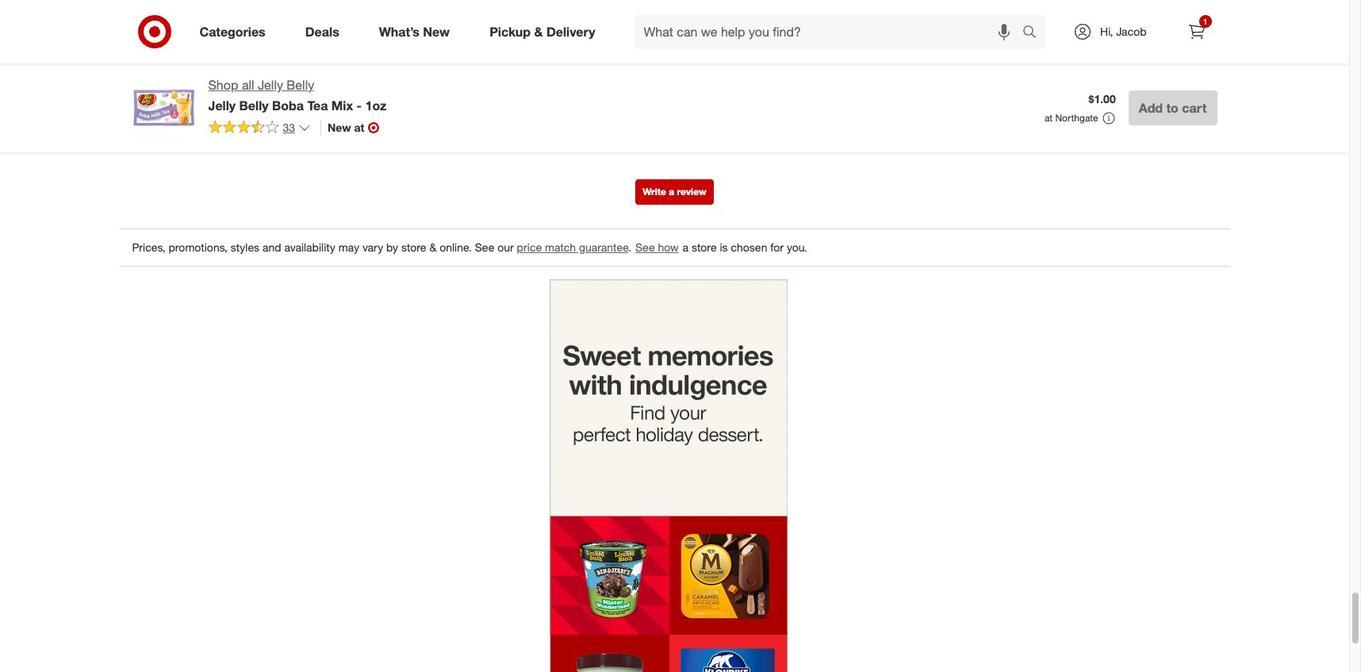 Task type: vqa. For each thing, say whether or not it's contained in the screenshot.
jellybeans
yes



Task type: describe. For each thing, give the bounding box(es) containing it.
report
[[1106, 49, 1145, 65]]

horrible,
[[196, 54, 236, 67]]

guarantee
[[579, 240, 629, 254]]

promotions,
[[169, 240, 228, 254]]

jellybeans
[[270, 54, 320, 67]]

boba
[[272, 97, 304, 113]]

0 vertical spatial &
[[535, 23, 543, 39]]

delivery
[[547, 23, 596, 39]]

what's new
[[379, 23, 450, 39]]

search button
[[1016, 14, 1054, 52]]

pickup & delivery
[[490, 23, 596, 39]]

what's
[[379, 23, 420, 39]]

1 horizontal spatial new
[[423, 23, 450, 39]]

tea
[[308, 97, 328, 113]]

guests
[[839, 21, 868, 33]]

1 vertical spatial a
[[683, 240, 689, 254]]

ago
[[246, 28, 262, 40]]

advertisement region
[[550, 279, 788, 672]]

0 horizontal spatial at
[[354, 121, 365, 134]]

you?
[[996, 21, 1016, 33]]

our
[[498, 240, 514, 254]]

hi,
[[1101, 25, 1114, 38]]

prices, promotions, styles and availability may vary by store & online. see our price match guarantee . see how a store is chosen for you.
[[132, 240, 808, 254]]

0 horizontal spatial new
[[328, 121, 351, 134]]

price
[[517, 240, 542, 254]]

add
[[1139, 100, 1164, 116]]

days
[[223, 28, 243, 40]]

write a review
[[643, 186, 707, 198]]

0 horizontal spatial &
[[430, 240, 437, 254]]

by
[[387, 240, 398, 254]]

0 vertical spatial -
[[208, 28, 212, 40]]

33
[[283, 121, 295, 134]]

report review button
[[1106, 48, 1185, 67]]

2 see from the left
[[636, 240, 655, 254]]

review inside button
[[677, 186, 707, 198]]

did
[[979, 21, 993, 33]]

had.
[[367, 54, 389, 67]]

report review
[[1106, 49, 1185, 65]]

add to cart button
[[1129, 90, 1218, 125]]

review inside button
[[1149, 49, 1185, 65]]

leighanne - 3 days ago
[[162, 28, 262, 40]]

write
[[643, 186, 667, 198]]

$1.00
[[1089, 92, 1116, 106]]

vary
[[363, 240, 383, 254]]

1 store from the left
[[402, 240, 427, 254]]

0 horizontal spatial jelly
[[208, 97, 236, 113]]

5
[[831, 21, 837, 33]]

write a review button
[[636, 179, 714, 205]]

at northgate
[[1045, 112, 1099, 124]]

leighanne
[[162, 28, 206, 40]]

online.
[[440, 240, 472, 254]]

shop all jelly belly jelly belly boba tea mix - 1oz
[[208, 77, 387, 113]]

1 horizontal spatial at
[[1045, 112, 1053, 124]]

1
[[1204, 17, 1208, 26]]



Task type: locate. For each thing, give the bounding box(es) containing it.
a right write
[[669, 186, 675, 198]]

see left our
[[475, 240, 495, 254]]

review
[[915, 21, 943, 33], [1149, 49, 1185, 65], [677, 186, 707, 198]]

store left is
[[692, 240, 717, 254]]

1 horizontal spatial review
[[915, 21, 943, 33]]

0 vertical spatial belly
[[287, 77, 314, 93]]

mix
[[332, 97, 353, 113]]

5 guests found this review helpful. did you?
[[831, 21, 1016, 33]]

is
[[720, 240, 728, 254]]

you.
[[787, 240, 808, 254]]

1 link
[[1180, 14, 1215, 49]]

all
[[242, 77, 254, 93]]

new
[[423, 23, 450, 39], [328, 121, 351, 134]]

to
[[1167, 100, 1179, 116]]

deals
[[305, 23, 340, 39]]

pickup & delivery link
[[476, 14, 616, 49]]

review right "report"
[[1149, 49, 1185, 65]]

- inside shop all jelly belly jelly belly boba tea mix - 1oz
[[357, 97, 362, 113]]

see how button
[[635, 239, 680, 256]]

a
[[669, 186, 675, 198], [683, 240, 689, 254]]

0 vertical spatial a
[[669, 186, 675, 198]]

1 horizontal spatial a
[[683, 240, 689, 254]]

1 vertical spatial belly
[[239, 97, 269, 113]]

search
[[1016, 25, 1054, 41]]

belly
[[287, 77, 314, 93], [239, 97, 269, 113]]

2 store from the left
[[692, 240, 717, 254]]

- left 1oz
[[357, 97, 362, 113]]

what's new link
[[366, 14, 470, 49]]

0 horizontal spatial belly
[[239, 97, 269, 113]]

jelly right all
[[258, 77, 283, 93]]

.
[[629, 240, 632, 254]]

belly down all
[[239, 97, 269, 113]]

price match guarantee link
[[517, 240, 629, 254]]

availability
[[285, 240, 336, 254]]

a right "how"
[[683, 240, 689, 254]]

1 vertical spatial -
[[357, 97, 362, 113]]

0 vertical spatial new
[[423, 23, 450, 39]]

What can we help you find? suggestions appear below search field
[[635, 14, 1027, 49]]

ever
[[343, 54, 364, 67]]

1 horizontal spatial jelly
[[258, 77, 283, 93]]

- left 3
[[208, 28, 212, 40]]

jelly
[[258, 77, 283, 93], [208, 97, 236, 113]]

2 horizontal spatial review
[[1149, 49, 1185, 65]]

see
[[475, 240, 495, 254], [636, 240, 655, 254]]

northgate
[[1056, 112, 1099, 124]]

add to cart
[[1139, 100, 1208, 116]]

1oz
[[365, 97, 387, 113]]

1 horizontal spatial store
[[692, 240, 717, 254]]

1 vertical spatial &
[[430, 240, 437, 254]]

a inside button
[[669, 186, 675, 198]]

1 horizontal spatial -
[[357, 97, 362, 113]]

0 horizontal spatial review
[[677, 186, 707, 198]]

hi, jacob
[[1101, 25, 1147, 38]]

review right this
[[915, 21, 943, 33]]

review right write
[[677, 186, 707, 198]]

found
[[870, 21, 895, 33]]

& right pickup at the left of the page
[[535, 23, 543, 39]]

this
[[898, 21, 913, 33]]

0 vertical spatial jelly
[[258, 77, 283, 93]]

prices,
[[132, 240, 166, 254]]

helpful.
[[945, 21, 976, 33]]

how
[[658, 240, 679, 254]]

for
[[771, 240, 784, 254]]

at left northgate
[[1045, 112, 1053, 124]]

-
[[208, 28, 212, 40], [357, 97, 362, 113]]

belly up boba on the left
[[287, 77, 314, 93]]

categories link
[[186, 14, 286, 49]]

0 vertical spatial review
[[915, 21, 943, 33]]

match
[[545, 240, 576, 254]]

3
[[215, 28, 220, 40]]

&
[[535, 23, 543, 39], [430, 240, 437, 254]]

may
[[339, 240, 360, 254]]

0 horizontal spatial -
[[208, 28, 212, 40]]

1 vertical spatial jelly
[[208, 97, 236, 113]]

new right 'what's'
[[423, 23, 450, 39]]

store
[[402, 240, 427, 254], [692, 240, 717, 254]]

jelly down shop on the left top of the page
[[208, 97, 236, 113]]

1 vertical spatial review
[[1149, 49, 1185, 65]]

categories
[[200, 23, 266, 39]]

tastes horrible, worst jellybeans i've ever had.
[[162, 54, 389, 67]]

jacob
[[1117, 25, 1147, 38]]

2 vertical spatial review
[[677, 186, 707, 198]]

0 horizontal spatial a
[[669, 186, 675, 198]]

0 horizontal spatial see
[[475, 240, 495, 254]]

1 see from the left
[[475, 240, 495, 254]]

at down ever
[[354, 121, 365, 134]]

new at
[[328, 121, 365, 134]]

33 link
[[208, 120, 311, 138]]

deals link
[[292, 14, 359, 49]]

chosen
[[731, 240, 768, 254]]

1 horizontal spatial belly
[[287, 77, 314, 93]]

and
[[263, 240, 281, 254]]

store right by
[[402, 240, 427, 254]]

styles
[[231, 240, 260, 254]]

tastes
[[162, 54, 193, 67]]

shop
[[208, 77, 238, 93]]

i've
[[323, 54, 340, 67]]

1 horizontal spatial see
[[636, 240, 655, 254]]

worst
[[240, 54, 267, 67]]

see right .
[[636, 240, 655, 254]]

& left the online.
[[430, 240, 437, 254]]

cart
[[1183, 100, 1208, 116]]

0 horizontal spatial store
[[402, 240, 427, 254]]

1 horizontal spatial &
[[535, 23, 543, 39]]

at
[[1045, 112, 1053, 124], [354, 121, 365, 134]]

pickup
[[490, 23, 531, 39]]

new down mix
[[328, 121, 351, 134]]

image of jelly belly boba tea mix - 1oz image
[[132, 76, 196, 140]]

1 vertical spatial new
[[328, 121, 351, 134]]



